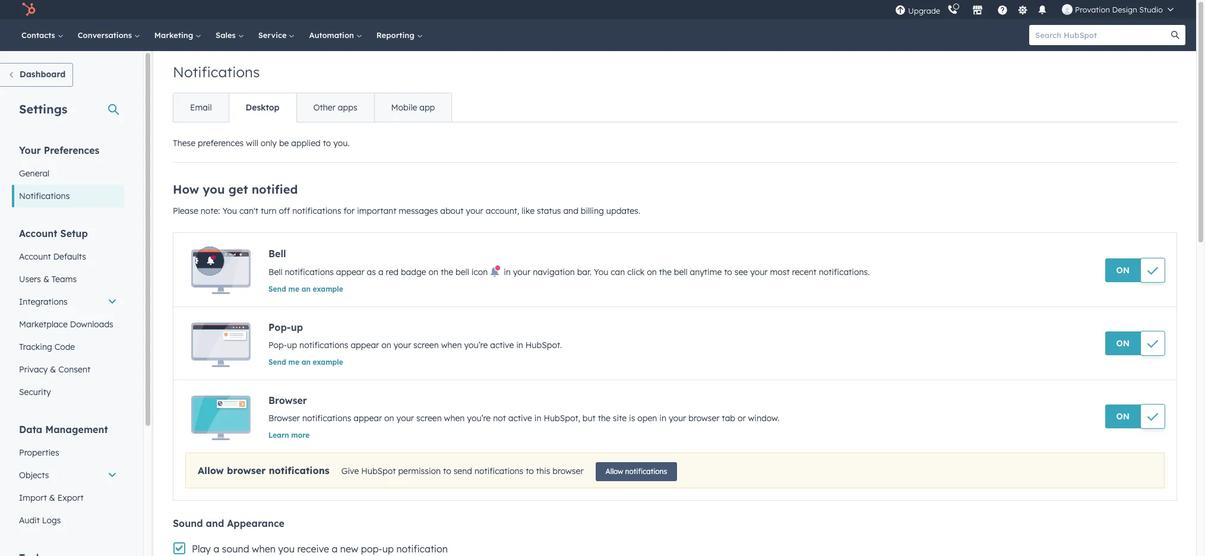 Task type: describe. For each thing, give the bounding box(es) containing it.
2 horizontal spatial a
[[378, 267, 384, 278]]

defaults
[[53, 251, 86, 262]]

off
[[279, 206, 290, 216]]

management
[[45, 424, 108, 436]]

privacy & consent
[[19, 364, 90, 375]]

audit
[[19, 515, 40, 526]]

learn
[[269, 431, 289, 440]]

0 vertical spatial you're
[[464, 340, 488, 351]]

icon
[[472, 267, 488, 278]]

marketplaces image
[[973, 5, 984, 16]]

bar.
[[577, 267, 592, 278]]

other apps button
[[296, 93, 374, 122]]

calling icon image
[[948, 5, 959, 15]]

browser notifications appear on your screen when you're not active in hubspot, but the site is open in your browser tab or window.
[[269, 413, 780, 424]]

0 vertical spatial screen
[[414, 340, 439, 351]]

data
[[19, 424, 42, 436]]

notified
[[252, 182, 298, 197]]

apps
[[338, 102, 357, 113]]

menu containing provation design studio
[[894, 0, 1183, 19]]

desktop
[[246, 102, 280, 113]]

your preferences element
[[12, 144, 124, 207]]

1 vertical spatial you're
[[467, 413, 491, 424]]

1 vertical spatial appear
[[351, 340, 379, 351]]

new
[[340, 543, 358, 555]]

1 vertical spatial you
[[278, 543, 295, 555]]

& for teams
[[43, 274, 49, 285]]

hubspot.
[[526, 340, 562, 351]]

active for browser
[[509, 413, 532, 424]]

help image
[[998, 5, 1008, 16]]

note:
[[201, 206, 220, 216]]

your
[[19, 144, 41, 156]]

turn
[[261, 206, 277, 216]]

send me an example button for bell
[[269, 285, 343, 294]]

logs
[[42, 515, 61, 526]]

notifications image
[[1038, 5, 1048, 16]]

most
[[770, 267, 790, 278]]

email
[[190, 102, 212, 113]]

tab
[[722, 413, 736, 424]]

notifications button
[[1033, 0, 1053, 19]]

on for browser
[[1117, 411, 1130, 422]]

1 horizontal spatial notifications
[[173, 63, 260, 81]]

allow browser notifications
[[198, 464, 330, 476]]

1 vertical spatial when
[[444, 413, 465, 424]]

import & export
[[19, 493, 84, 503]]

please
[[173, 206, 198, 216]]

1 vertical spatial you
[[594, 267, 609, 278]]

badge
[[401, 267, 426, 278]]

Search HubSpot search field
[[1030, 25, 1175, 45]]

dashboard
[[20, 69, 66, 80]]

reporting link
[[369, 19, 430, 51]]

import
[[19, 493, 47, 503]]

0 vertical spatial and
[[564, 206, 579, 216]]

appear for on
[[354, 413, 382, 424]]

browser for browser notifications appear on your screen when you're not active in hubspot, but the site is open in your browser tab or window.
[[269, 413, 300, 424]]

security link
[[12, 381, 124, 403]]

other apps
[[313, 102, 357, 113]]

integrations button
[[12, 291, 124, 313]]

2 vertical spatial up
[[382, 543, 394, 555]]

pop-
[[361, 543, 382, 555]]

security
[[19, 387, 51, 398]]

integrations
[[19, 297, 68, 307]]

notifications.
[[819, 267, 870, 278]]

pop-up notifications appear on your screen when you're active in hubspot.
[[269, 340, 562, 351]]

learn more
[[269, 431, 310, 440]]

as
[[367, 267, 376, 278]]

users
[[19, 274, 41, 285]]

provation design studio
[[1076, 5, 1164, 14]]

your preferences
[[19, 144, 99, 156]]

updates.
[[607, 206, 641, 216]]

audit logs link
[[12, 509, 124, 532]]

0 horizontal spatial you
[[222, 206, 237, 216]]

me for bell
[[289, 285, 299, 294]]

upgrade image
[[896, 5, 906, 16]]

sales
[[216, 30, 238, 40]]

in left "hubspot."
[[517, 340, 523, 351]]

to left you.
[[323, 138, 331, 149]]

applied
[[291, 138, 321, 149]]

is
[[629, 413, 635, 424]]

about
[[440, 206, 464, 216]]

allow notifications button
[[596, 462, 678, 481]]

notifications link
[[12, 185, 124, 207]]

conversations link
[[71, 19, 147, 51]]

audit logs
[[19, 515, 61, 526]]

send for pop-up
[[269, 358, 286, 367]]

james peterson image
[[1063, 4, 1073, 15]]

red
[[386, 267, 399, 278]]

contacts link
[[14, 19, 71, 51]]

to left send
[[443, 466, 451, 476]]

send me an example button for pop-up
[[269, 358, 343, 367]]

conversations
[[78, 30, 134, 40]]

important
[[357, 206, 397, 216]]

hubspot image
[[21, 2, 36, 17]]

in left hubspot, at the bottom left of page
[[535, 413, 542, 424]]

design
[[1113, 5, 1138, 14]]

sales link
[[209, 19, 251, 51]]

see
[[735, 267, 748, 278]]

be
[[279, 138, 289, 149]]

play
[[192, 543, 211, 555]]

will
[[246, 138, 258, 149]]

account,
[[486, 206, 520, 216]]

preferences
[[198, 138, 244, 149]]

settings image
[[1018, 5, 1028, 16]]

appear for as
[[336, 267, 365, 278]]

status
[[537, 206, 561, 216]]

like
[[522, 206, 535, 216]]

on for bell
[[1117, 265, 1130, 275]]

users & teams
[[19, 274, 77, 285]]

play a sound when you receive a new pop-up notification
[[192, 543, 448, 555]]

bell notifications appear as a red badge on the bell icon
[[269, 267, 490, 278]]

can't
[[239, 206, 258, 216]]

recent
[[792, 267, 817, 278]]

bell for anytime
[[674, 267, 688, 278]]

service
[[258, 30, 289, 40]]

studio
[[1140, 5, 1164, 14]]

pop- for pop-up
[[269, 321, 291, 333]]

allow for allow notifications
[[606, 467, 624, 476]]

these preferences will only be applied to you.
[[173, 138, 350, 149]]

1 vertical spatial screen
[[417, 413, 442, 424]]

an for bell
[[302, 285, 311, 294]]

in right icon
[[504, 267, 511, 278]]

mobile app button
[[374, 93, 452, 122]]

send me an example for bell
[[269, 285, 343, 294]]

desktop button
[[229, 93, 296, 122]]



Task type: locate. For each thing, give the bounding box(es) containing it.
send me an example button up 'pop-up'
[[269, 285, 343, 294]]

0 vertical spatial browser
[[269, 395, 307, 406]]

send me an example
[[269, 285, 343, 294], [269, 358, 343, 367]]

help button
[[993, 0, 1013, 19]]

you
[[222, 206, 237, 216], [594, 267, 609, 278]]

1 account from the top
[[19, 228, 57, 239]]

2 account from the top
[[19, 251, 51, 262]]

navigation containing email
[[173, 93, 452, 122]]

settings
[[19, 102, 67, 116]]

objects
[[19, 470, 49, 481]]

these
[[173, 138, 196, 149]]

1 send from the top
[[269, 285, 286, 294]]

0 vertical spatial send
[[269, 285, 286, 294]]

1 vertical spatial pop-
[[269, 340, 287, 351]]

bell left anytime
[[674, 267, 688, 278]]

you left receive
[[278, 543, 295, 555]]

1 pop- from the top
[[269, 321, 291, 333]]

more
[[291, 431, 310, 440]]

mobile app
[[391, 102, 435, 113]]

downloads
[[70, 319, 113, 330]]

2 vertical spatial &
[[49, 493, 55, 503]]

give
[[342, 466, 359, 476]]

allow down site
[[606, 467, 624, 476]]

2 me from the top
[[289, 358, 299, 367]]

1 bell from the left
[[456, 267, 469, 278]]

bell down off
[[269, 248, 286, 260]]

appearance
[[227, 518, 285, 529]]

tracking code link
[[12, 336, 124, 358]]

1 vertical spatial send me an example button
[[269, 358, 343, 367]]

1 vertical spatial browser
[[269, 413, 300, 424]]

& inside users & teams link
[[43, 274, 49, 285]]

but
[[583, 413, 596, 424]]

can
[[611, 267, 625, 278]]

1 vertical spatial send me an example
[[269, 358, 343, 367]]

1 send me an example from the top
[[269, 285, 343, 294]]

notifications inside "button"
[[625, 467, 667, 476]]

1 vertical spatial an
[[302, 358, 311, 367]]

window.
[[748, 413, 780, 424]]

0 horizontal spatial you
[[203, 182, 225, 197]]

an down 'pop-up'
[[302, 358, 311, 367]]

on for pop-up
[[1117, 338, 1130, 349]]

import & export link
[[12, 487, 124, 509]]

0 vertical spatial send me an example button
[[269, 285, 343, 294]]

send
[[454, 466, 472, 476]]

0 horizontal spatial browser
[[227, 464, 266, 476]]

privacy & consent link
[[12, 358, 124, 381]]

bell up 'pop-up'
[[269, 267, 283, 278]]

0 vertical spatial when
[[441, 340, 462, 351]]

automation
[[309, 30, 356, 40]]

account up account defaults
[[19, 228, 57, 239]]

notifications
[[173, 63, 260, 81], [19, 191, 70, 201]]

allow
[[198, 464, 224, 476], [606, 467, 624, 476]]

notifications
[[292, 206, 341, 216], [285, 267, 334, 278], [300, 340, 349, 351], [302, 413, 351, 424], [269, 464, 330, 476], [475, 466, 524, 476], [625, 467, 667, 476]]

automation link
[[302, 19, 369, 51]]

0 horizontal spatial notifications
[[19, 191, 70, 201]]

0 vertical spatial bell
[[269, 248, 286, 260]]

send me an example for pop-up
[[269, 358, 343, 367]]

browser for browser
[[269, 395, 307, 406]]

1 vertical spatial active
[[509, 413, 532, 424]]

up for pop-up notifications appear on your screen when you're active in hubspot.
[[287, 340, 297, 351]]

send down 'pop-up'
[[269, 358, 286, 367]]

0 vertical spatial &
[[43, 274, 49, 285]]

account up users
[[19, 251, 51, 262]]

marketplaces button
[[966, 0, 991, 19]]

0 vertical spatial send me an example
[[269, 285, 343, 294]]

2 example from the top
[[313, 358, 343, 367]]

hubspot,
[[544, 413, 580, 424]]

bell left icon
[[456, 267, 469, 278]]

you
[[203, 182, 225, 197], [278, 543, 295, 555]]

1 vertical spatial me
[[289, 358, 299, 367]]

bell for icon
[[456, 267, 469, 278]]

1 bell from the top
[[269, 248, 286, 260]]

1 me from the top
[[289, 285, 299, 294]]

& inside privacy & consent 'link'
[[50, 364, 56, 375]]

1 vertical spatial bell
[[269, 267, 283, 278]]

your
[[466, 206, 484, 216], [513, 267, 531, 278], [751, 267, 768, 278], [394, 340, 411, 351], [397, 413, 414, 424], [669, 413, 687, 424]]

0 vertical spatial you
[[203, 182, 225, 197]]

sound
[[222, 543, 249, 555]]

1 browser from the top
[[269, 395, 307, 406]]

the right click
[[659, 267, 672, 278]]

& right privacy
[[50, 364, 56, 375]]

up for pop-up
[[291, 321, 303, 333]]

account
[[19, 228, 57, 239], [19, 251, 51, 262]]

2 send me an example from the top
[[269, 358, 343, 367]]

& for export
[[49, 493, 55, 503]]

1 vertical spatial up
[[287, 340, 297, 351]]

&
[[43, 274, 49, 285], [50, 364, 56, 375], [49, 493, 55, 503]]

permission
[[398, 466, 441, 476]]

you up note:
[[203, 182, 225, 197]]

0 vertical spatial active
[[490, 340, 514, 351]]

code
[[54, 342, 75, 352]]

a right play
[[214, 543, 219, 555]]

1 vertical spatial notifications
[[19, 191, 70, 201]]

to left this
[[526, 466, 534, 476]]

provation design studio button
[[1055, 0, 1181, 19]]

the right but
[[598, 413, 611, 424]]

2 horizontal spatial the
[[659, 267, 672, 278]]

1 vertical spatial example
[[313, 358, 343, 367]]

when
[[441, 340, 462, 351], [444, 413, 465, 424], [252, 543, 276, 555]]

the left icon
[[441, 267, 453, 278]]

me up 'pop-up'
[[289, 285, 299, 294]]

& left export at left
[[49, 493, 55, 503]]

active left "hubspot."
[[490, 340, 514, 351]]

& right users
[[43, 274, 49, 285]]

for
[[344, 206, 355, 216]]

billing
[[581, 206, 604, 216]]

2 bell from the top
[[269, 267, 283, 278]]

account for account defaults
[[19, 251, 51, 262]]

2 vertical spatial on
[[1117, 411, 1130, 422]]

teams
[[52, 274, 77, 285]]

allow inside "button"
[[606, 467, 624, 476]]

send me an example up 'pop-up'
[[269, 285, 343, 294]]

2 horizontal spatial browser
[[689, 413, 720, 424]]

account defaults link
[[12, 245, 124, 268]]

0 vertical spatial an
[[302, 285, 311, 294]]

you left can't
[[222, 206, 237, 216]]

1 vertical spatial account
[[19, 251, 51, 262]]

open
[[638, 413, 657, 424]]

1 an from the top
[[302, 285, 311, 294]]

0 vertical spatial me
[[289, 285, 299, 294]]

allow up sound and appearance
[[198, 464, 224, 476]]

upgrade
[[909, 6, 941, 15]]

active right not
[[509, 413, 532, 424]]

1 horizontal spatial and
[[564, 206, 579, 216]]

0 horizontal spatial a
[[214, 543, 219, 555]]

2 browser from the top
[[269, 413, 300, 424]]

1 vertical spatial send
[[269, 358, 286, 367]]

privacy
[[19, 364, 48, 375]]

browser right this
[[553, 466, 584, 476]]

0 horizontal spatial and
[[206, 518, 224, 529]]

data management element
[[12, 423, 124, 532]]

1 vertical spatial &
[[50, 364, 56, 375]]

bell
[[269, 248, 286, 260], [269, 267, 283, 278]]

search button
[[1166, 25, 1186, 45]]

a right as
[[378, 267, 384, 278]]

2 send from the top
[[269, 358, 286, 367]]

marketplace
[[19, 319, 68, 330]]

browser
[[269, 395, 307, 406], [269, 413, 300, 424]]

0 vertical spatial you
[[222, 206, 237, 216]]

me down 'pop-up'
[[289, 358, 299, 367]]

1 horizontal spatial a
[[332, 543, 338, 555]]

site
[[613, 413, 627, 424]]

0 vertical spatial notifications
[[173, 63, 260, 81]]

allow for allow browser notifications
[[198, 464, 224, 476]]

2 send me an example button from the top
[[269, 358, 343, 367]]

general link
[[12, 162, 124, 185]]

1 send me an example button from the top
[[269, 285, 343, 294]]

account for account setup
[[19, 228, 57, 239]]

dashboard link
[[0, 63, 73, 87]]

send for bell
[[269, 285, 286, 294]]

& for consent
[[50, 364, 56, 375]]

browser left tab
[[689, 413, 720, 424]]

send me an example down 'pop-up'
[[269, 358, 343, 367]]

notifications down sales
[[173, 63, 260, 81]]

1 horizontal spatial allow
[[606, 467, 624, 476]]

and left billing
[[564, 206, 579, 216]]

to left see
[[725, 267, 733, 278]]

provation
[[1076, 5, 1111, 14]]

0 vertical spatial appear
[[336, 267, 365, 278]]

active for pop-up
[[490, 340, 514, 351]]

bell for bell
[[269, 248, 286, 260]]

0 horizontal spatial the
[[441, 267, 453, 278]]

in your navigation bar. you can click on the bell anytime to see your most recent notifications.
[[502, 267, 870, 278]]

settings link
[[1016, 3, 1030, 16]]

0 horizontal spatial allow
[[198, 464, 224, 476]]

send me an example button
[[269, 285, 343, 294], [269, 358, 343, 367]]

on
[[1117, 265, 1130, 275], [1117, 338, 1130, 349], [1117, 411, 1130, 422]]

marketplace downloads
[[19, 319, 113, 330]]

and
[[564, 206, 579, 216], [206, 518, 224, 529]]

reporting
[[377, 30, 417, 40]]

navigation
[[173, 93, 452, 122]]

me for pop-up
[[289, 358, 299, 367]]

notification
[[397, 543, 448, 555]]

1 vertical spatial on
[[1117, 338, 1130, 349]]

service link
[[251, 19, 302, 51]]

pop- for pop-up notifications appear on your screen when you're active in hubspot.
[[269, 340, 287, 351]]

you left can
[[594, 267, 609, 278]]

send me an example button down 'pop-up'
[[269, 358, 343, 367]]

3 on from the top
[[1117, 411, 1130, 422]]

anytime
[[690, 267, 722, 278]]

1 horizontal spatial bell
[[674, 267, 688, 278]]

sound
[[173, 518, 203, 529]]

0 vertical spatial pop-
[[269, 321, 291, 333]]

example for bell
[[313, 285, 343, 294]]

example for pop-up
[[313, 358, 343, 367]]

2 pop- from the top
[[269, 340, 287, 351]]

1 horizontal spatial the
[[598, 413, 611, 424]]

search image
[[1172, 31, 1180, 39]]

1 horizontal spatial you
[[278, 543, 295, 555]]

the for badge
[[441, 267, 453, 278]]

1 horizontal spatial browser
[[553, 466, 584, 476]]

account setup
[[19, 228, 88, 239]]

an
[[302, 285, 311, 294], [302, 358, 311, 367]]

pop-
[[269, 321, 291, 333], [269, 340, 287, 351]]

0 horizontal spatial bell
[[456, 267, 469, 278]]

allow notifications
[[606, 467, 667, 476]]

0 vertical spatial example
[[313, 285, 343, 294]]

send up 'pop-up'
[[269, 285, 286, 294]]

an up 'pop-up'
[[302, 285, 311, 294]]

send
[[269, 285, 286, 294], [269, 358, 286, 367]]

& inside "import & export" link
[[49, 493, 55, 503]]

or
[[738, 413, 746, 424]]

1 vertical spatial and
[[206, 518, 224, 529]]

marketing link
[[147, 19, 209, 51]]

an for pop-up
[[302, 358, 311, 367]]

click
[[628, 267, 645, 278]]

consent
[[58, 364, 90, 375]]

2 an from the top
[[302, 358, 311, 367]]

bell for bell notifications appear as a red badge on the bell icon
[[269, 267, 283, 278]]

notifications inside your preferences element
[[19, 191, 70, 201]]

notifications down general
[[19, 191, 70, 201]]

objects button
[[12, 464, 124, 487]]

to
[[323, 138, 331, 149], [725, 267, 733, 278], [443, 466, 451, 476], [526, 466, 534, 476]]

a left the new
[[332, 543, 338, 555]]

marketplace downloads link
[[12, 313, 124, 336]]

account setup element
[[12, 227, 124, 403]]

in right 'open'
[[660, 413, 667, 424]]

0 vertical spatial account
[[19, 228, 57, 239]]

2 vertical spatial when
[[252, 543, 276, 555]]

2 vertical spatial appear
[[354, 413, 382, 424]]

2 on from the top
[[1117, 338, 1130, 349]]

learn more button
[[269, 430, 310, 441]]

menu
[[894, 0, 1183, 19]]

1 example from the top
[[313, 285, 343, 294]]

browser up 'appearance'
[[227, 464, 266, 476]]

0 vertical spatial on
[[1117, 265, 1130, 275]]

app
[[420, 102, 435, 113]]

the for click
[[659, 267, 672, 278]]

appear
[[336, 267, 365, 278], [351, 340, 379, 351], [354, 413, 382, 424]]

2 bell from the left
[[674, 267, 688, 278]]

1 on from the top
[[1117, 265, 1130, 275]]

1 horizontal spatial you
[[594, 267, 609, 278]]

0 vertical spatial up
[[291, 321, 303, 333]]

and right the sound
[[206, 518, 224, 529]]



Task type: vqa. For each thing, say whether or not it's contained in the screenshot.
Jun
no



